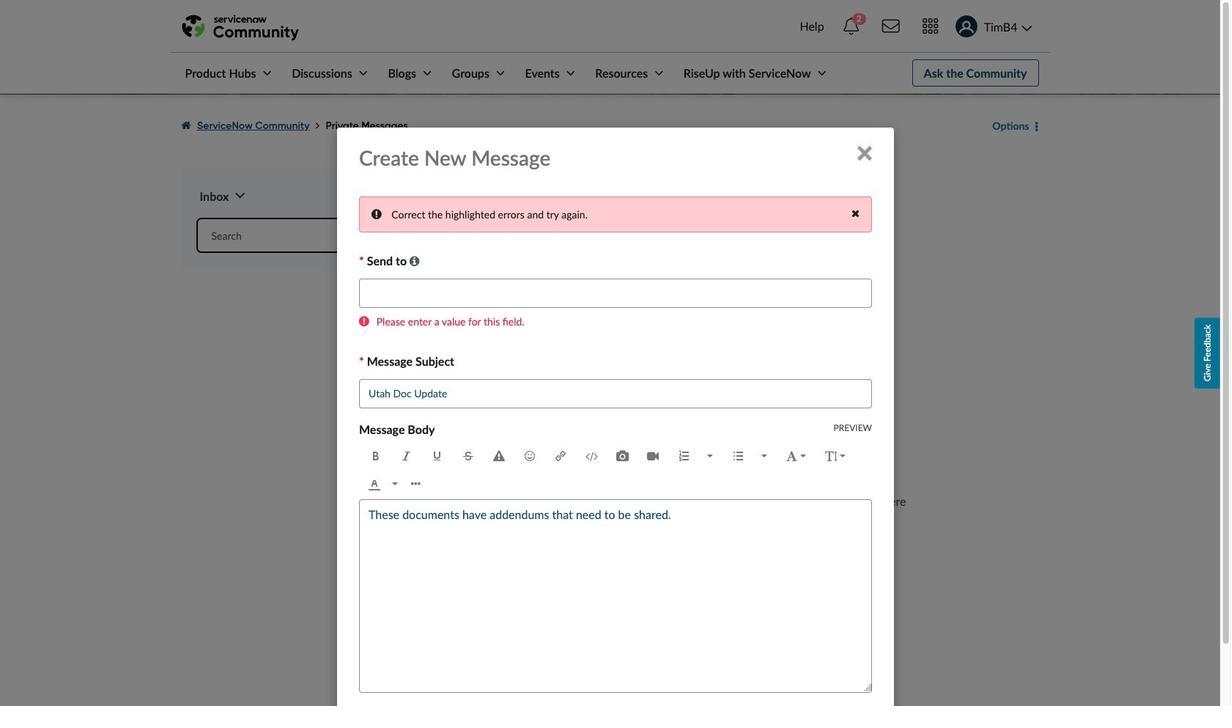 Task type: describe. For each thing, give the bounding box(es) containing it.
italic image
[[401, 449, 413, 461]]

insert video image
[[648, 449, 659, 461]]

insert emoji image
[[524, 449, 536, 461]]

insert photos image
[[617, 449, 628, 461]]

0 horizontal spatial numbered list image
[[678, 449, 690, 461]]

insert/edit code sample image
[[586, 449, 598, 461]]

users who have disabled private messages will be removed from the send list and not receive a message image
[[410, 255, 420, 267]]

bold image
[[370, 449, 382, 461]]

underline image
[[432, 449, 444, 461]]



Task type: locate. For each thing, give the bounding box(es) containing it.
None text field
[[359, 379, 873, 408]]

text color image
[[369, 477, 381, 488], [392, 483, 398, 486]]

1 horizontal spatial bullet list image
[[762, 455, 768, 458]]

strikethrough image
[[463, 449, 474, 461]]

insert/edit link image
[[555, 449, 567, 461]]

dialog
[[337, 128, 895, 706]]

bullet list image
[[733, 449, 744, 461], [762, 455, 768, 458]]

0 horizontal spatial bullet list image
[[733, 449, 744, 461]]

heading
[[359, 145, 551, 170]]

list
[[181, 106, 984, 146]]

expand toolbar image
[[411, 477, 423, 488]]

numbered list image
[[678, 449, 690, 461], [708, 455, 714, 458]]

text color image left expand toolbar icon
[[392, 483, 398, 486]]

0 horizontal spatial text color image
[[369, 477, 381, 488]]

group
[[360, 443, 855, 497], [362, 443, 514, 469], [516, 443, 545, 469], [546, 443, 668, 469], [670, 443, 777, 469], [403, 471, 432, 497], [861, 681, 874, 693]]

text color image down bold image
[[369, 477, 381, 488]]

menu bar
[[170, 53, 830, 93]]

1 horizontal spatial numbered list image
[[708, 455, 714, 458]]

close image
[[858, 146, 873, 161]]

alert
[[359, 312, 873, 332]]

Search text field
[[196, 218, 438, 253]]

insert a spoiler tag image
[[494, 449, 505, 461]]

1 horizontal spatial text color image
[[392, 483, 398, 486]]



Task type: vqa. For each thing, say whether or not it's contained in the screenshot.
Underline icon
yes



